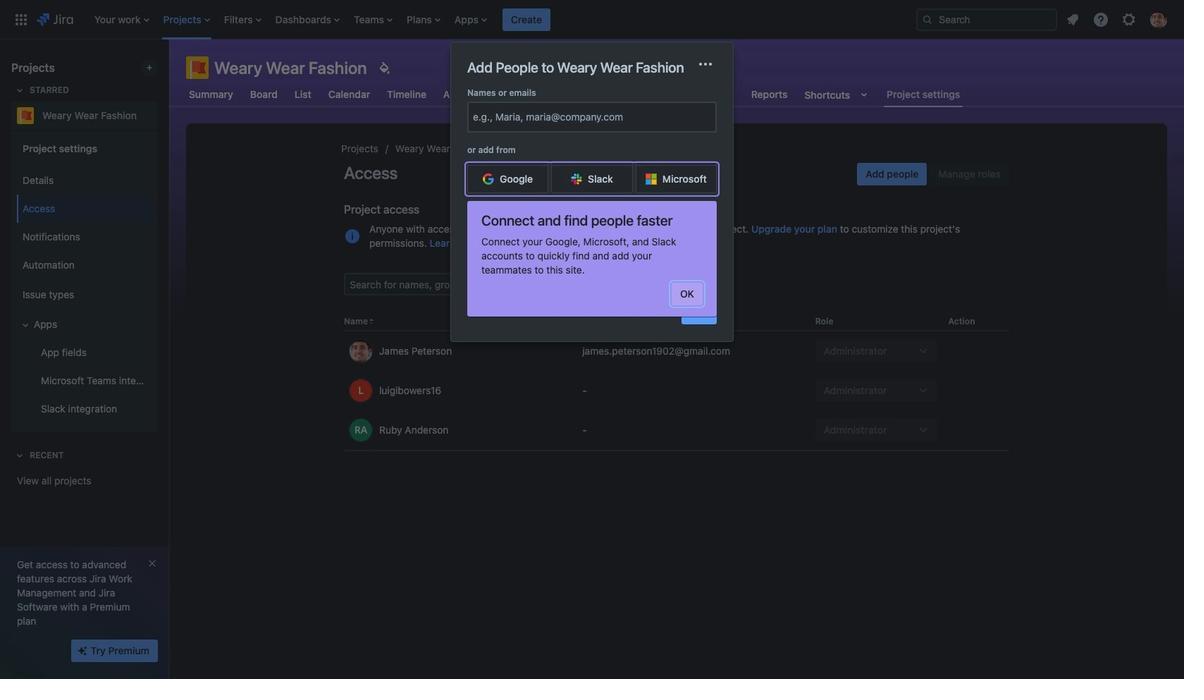 Task type: describe. For each thing, give the bounding box(es) containing it.
primary element
[[8, 0, 905, 39]]

6 list item from the left
[[403, 0, 445, 39]]

7 list item from the left
[[450, 0, 491, 39]]

search image
[[922, 14, 934, 25]]

3 list item from the left
[[220, 0, 266, 39]]

Search for names, groups or email addresses text field
[[346, 274, 563, 294]]

1 list item from the left
[[90, 0, 153, 39]]

close premium upgrade banner image
[[147, 558, 158, 569]]



Task type: vqa. For each thing, say whether or not it's contained in the screenshot.
Project access icon
yes



Task type: locate. For each thing, give the bounding box(es) containing it.
8 list item from the left
[[503, 0, 551, 39]]

banner
[[0, 0, 1185, 39]]

list
[[87, 0, 905, 39], [1061, 7, 1176, 32]]

tab list
[[178, 82, 972, 107]]

jira image
[[37, 11, 73, 28], [37, 11, 73, 28]]

Search field
[[917, 8, 1058, 31]]

4 list item from the left
[[271, 0, 344, 39]]

group
[[14, 130, 152, 432], [14, 162, 152, 427], [858, 163, 1010, 185]]

people and their roles element
[[344, 312, 1010, 451]]

2 list item from the left
[[159, 0, 214, 39]]

expand image
[[17, 317, 34, 334]]

list item
[[90, 0, 153, 39], [159, 0, 214, 39], [220, 0, 266, 39], [271, 0, 344, 39], [350, 0, 397, 39], [403, 0, 445, 39], [450, 0, 491, 39], [503, 0, 551, 39]]

0 horizontal spatial list
[[87, 0, 905, 39]]

collapse starred projects image
[[11, 82, 28, 99]]

project access image
[[344, 228, 361, 245]]

5 list item from the left
[[350, 0, 397, 39]]

None search field
[[917, 8, 1058, 31]]

1 horizontal spatial list
[[1061, 7, 1176, 32]]

collapse recent projects image
[[11, 447, 28, 464]]



